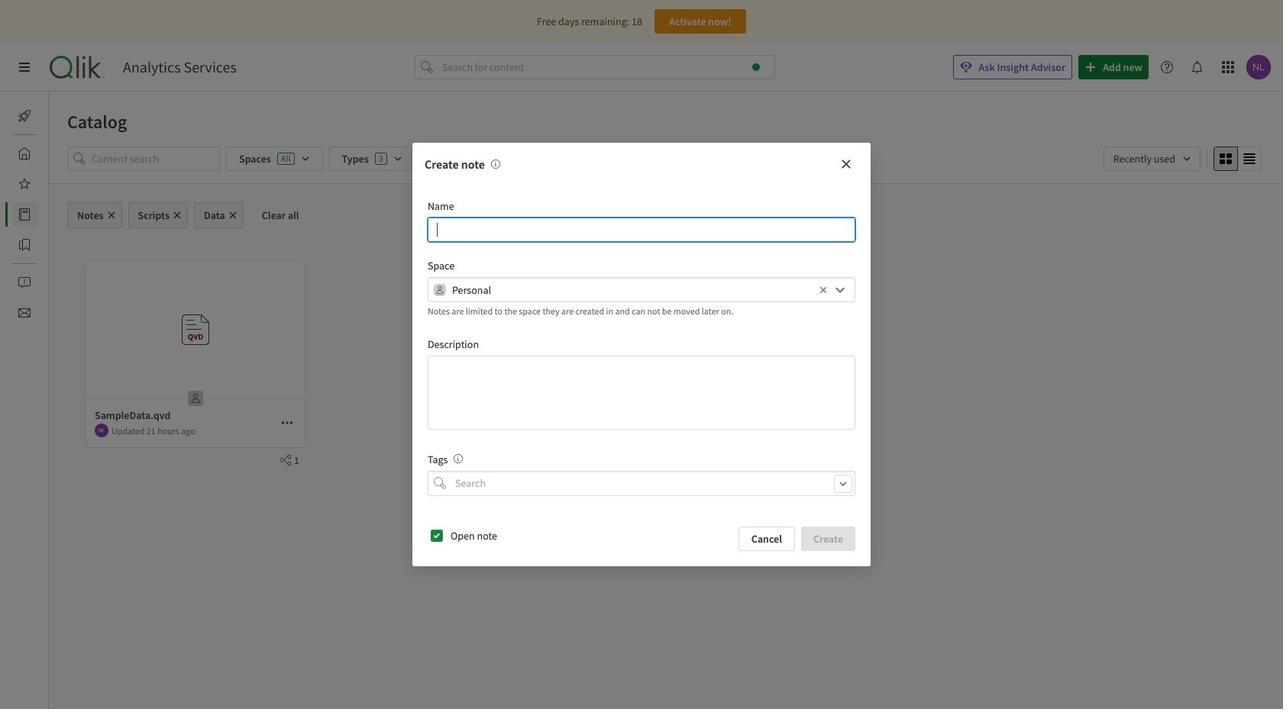 Task type: vqa. For each thing, say whether or not it's contained in the screenshot.
'tooltip'
no



Task type: describe. For each thing, give the bounding box(es) containing it.
noah lott image
[[95, 424, 109, 438]]

start typing a tag name. select an existing tag or create a new tag by pressing enter or comma. press backspace to remove a tag. tooltip
[[448, 453, 463, 467]]

Content search text field
[[92, 147, 220, 171]]

home image
[[18, 147, 31, 160]]

getting started image
[[18, 110, 31, 122]]

record and discuss insights with others using notes image
[[491, 160, 500, 169]]

favorites image
[[18, 178, 31, 190]]

noah lott element
[[95, 424, 109, 438]]



Task type: locate. For each thing, give the bounding box(es) containing it.
catalog image
[[18, 209, 31, 221]]

record and discuss insights with others using notes tooltip
[[485, 157, 500, 172]]

navigation pane element
[[0, 98, 49, 332]]

Search text field
[[452, 472, 856, 496]]

None text field
[[428, 356, 856, 430]]

None field
[[428, 472, 856, 496]]

switch view group
[[1214, 147, 1262, 171]]

subscriptions image
[[18, 307, 31, 319]]

dialog
[[413, 143, 871, 567]]

None text field
[[428, 218, 856, 243], [452, 278, 816, 303], [428, 218, 856, 243], [452, 278, 816, 303]]

start typing a tag name. select an existing tag or create a new tag by pressing enter or comma. press backspace to remove a tag. image
[[454, 455, 463, 464]]

tile view image
[[1220, 153, 1233, 165]]

filters region
[[49, 144, 1284, 183]]

list view image
[[1244, 153, 1256, 165]]

analytics services element
[[123, 58, 237, 76]]

search image
[[434, 478, 446, 490]]

open sidebar menu image
[[18, 61, 31, 73]]

recently used image
[[1104, 147, 1201, 171]]

collections image
[[18, 239, 31, 251]]

alerts image
[[18, 277, 31, 289]]

home badge image
[[753, 63, 760, 71]]



